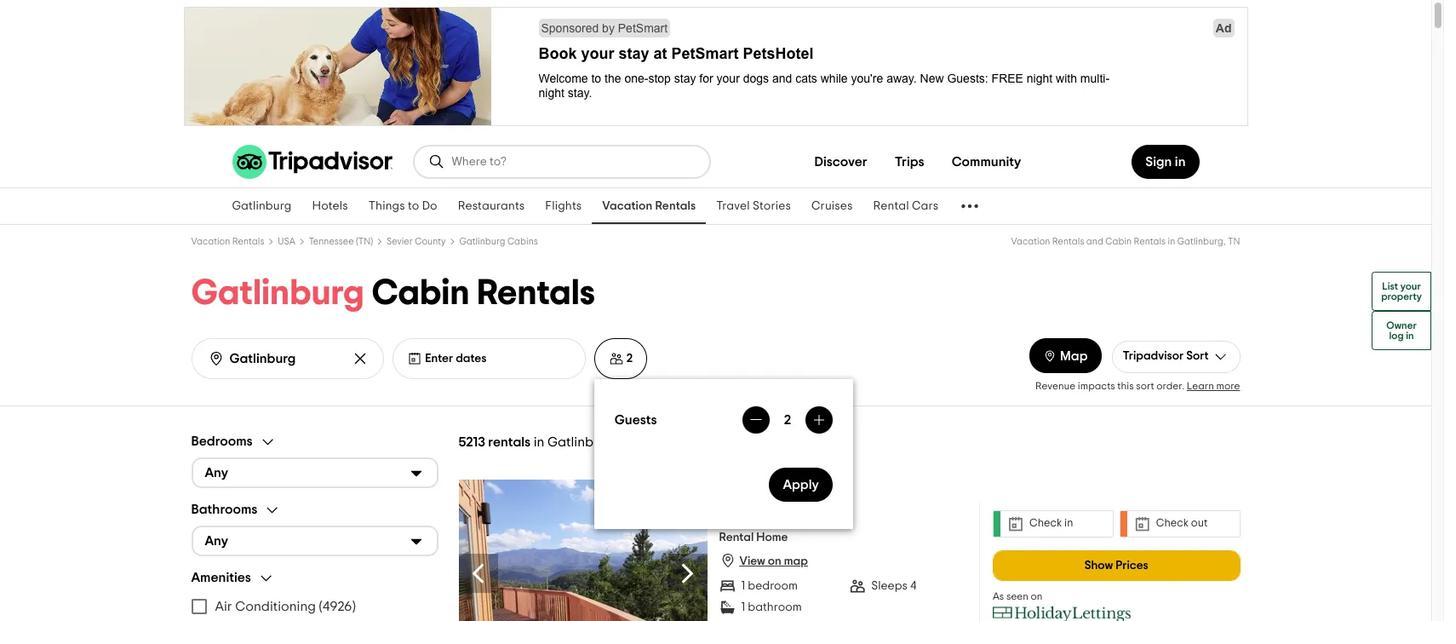 Task type: locate. For each thing, give the bounding box(es) containing it.
vacation down gatlinburg link
[[191, 237, 230, 246]]

1 horizontal spatial vacation rentals link
[[592, 188, 707, 224]]

sign
[[1146, 155, 1173, 169]]

in inside owner log in
[[1407, 330, 1415, 340]]

1 vertical spatial any button
[[191, 525, 438, 556]]

air conditioning (4926)
[[215, 599, 356, 613]]

0 horizontal spatial cabin
[[372, 275, 470, 311]]

vacation rentals
[[603, 200, 696, 212], [191, 237, 264, 246]]

learn
[[1187, 380, 1215, 391]]

vacation
[[603, 200, 653, 212], [191, 237, 230, 246], [1012, 237, 1051, 246]]

0 vertical spatial 1
[[742, 580, 746, 592]]

owner log in
[[1387, 320, 1418, 340]]

cabin
[[1106, 237, 1132, 246], [372, 275, 470, 311]]

0 horizontal spatial vacation rentals link
[[191, 237, 264, 246]]

in up show prices button at the right
[[1065, 518, 1074, 529]]

any button for bathrooms
[[191, 525, 438, 556]]

2 vertical spatial group
[[191, 570, 438, 621]]

(4926)
[[319, 599, 356, 613]]

0 vertical spatial rental
[[874, 200, 910, 212]]

1 vertical spatial 2
[[784, 413, 792, 427]]

discover button
[[801, 145, 882, 179]]

rental for rental home
[[719, 532, 754, 544]]

conditioning
[[235, 599, 316, 613]]

0 vertical spatial group
[[191, 433, 438, 488]]

restaurants link
[[448, 188, 535, 224]]

increase image
[[813, 413, 826, 427]]

as seen on
[[993, 591, 1043, 601]]

show prices
[[1085, 559, 1149, 571]]

0 vertical spatial vacation rentals
[[603, 200, 696, 212]]

check
[[1030, 518, 1063, 529], [1157, 518, 1189, 529]]

any for bathrooms
[[205, 534, 228, 548]]

2
[[627, 353, 633, 365], [784, 413, 792, 427]]

gatlinburg cabins
[[460, 237, 538, 246]]

trips
[[895, 155, 925, 169]]

group containing bathrooms
[[191, 501, 438, 556]]

guests
[[615, 413, 657, 426]]

cabin right and
[[1106, 237, 1132, 246]]

None search field
[[414, 147, 709, 177]]

Search search field
[[230, 351, 339, 367]]

1 vertical spatial vacation rentals
[[191, 237, 264, 246]]

any button for bedrooms
[[191, 457, 438, 488]]

cabin down sevier county 'link'
[[372, 275, 470, 311]]

3 group from the top
[[191, 570, 438, 621]]

rentals
[[656, 200, 696, 212], [232, 237, 264, 246], [1053, 237, 1085, 246], [1134, 237, 1166, 246], [477, 275, 596, 311]]

1 any from the top
[[205, 466, 228, 480]]

rentals down gatlinburg link
[[232, 237, 264, 246]]

2 group from the top
[[191, 501, 438, 556]]

search image
[[207, 350, 224, 367]]

2 up guests
[[627, 353, 633, 365]]

1 vertical spatial group
[[191, 501, 438, 556]]

vacation rentals link down gatlinburg link
[[191, 237, 264, 246]]

0 vertical spatial any button
[[191, 457, 438, 488]]

usa link
[[278, 237, 296, 246]]

2 any from the top
[[205, 534, 228, 548]]

any
[[205, 466, 228, 480], [205, 534, 228, 548]]

0 vertical spatial on
[[768, 556, 782, 568]]

1
[[742, 580, 746, 592], [742, 601, 746, 613]]

in
[[1176, 155, 1186, 169], [1168, 237, 1176, 246], [1407, 330, 1415, 340], [534, 435, 545, 449], [1065, 518, 1074, 529]]

show prices button
[[993, 550, 1241, 581]]

as
[[993, 591, 1005, 601]]

0 vertical spatial 2
[[627, 353, 633, 365]]

rentals left gatlinburg,
[[1134, 237, 1166, 246]]

vacation rentals down gatlinburg link
[[191, 237, 264, 246]]

gatlinburg down restaurants link
[[460, 237, 506, 246]]

on right the 'seen'
[[1031, 591, 1043, 601]]

gatlinburg
[[232, 200, 292, 212], [460, 237, 506, 246], [191, 275, 364, 311]]

home
[[757, 532, 788, 544]]

2 any button from the top
[[191, 525, 438, 556]]

1 vertical spatial gatlinburg
[[460, 237, 506, 246]]

0 vertical spatial vacation rentals link
[[592, 188, 707, 224]]

check left out
[[1157, 518, 1189, 529]]

in right log
[[1407, 330, 1415, 340]]

2 inside popup button
[[627, 353, 633, 365]]

1 for 1 bathroom
[[742, 601, 746, 613]]

gatlinburg for gatlinburg
[[232, 200, 292, 212]]

0 horizontal spatial 2
[[627, 353, 633, 365]]

stories
[[753, 200, 791, 212]]

sleeps 4
[[872, 580, 917, 592]]

vacation rentals link left "travel"
[[592, 188, 707, 224]]

vacation right flights link
[[603, 200, 653, 212]]

learn more link
[[1187, 380, 1241, 391]]

1 down view
[[742, 580, 746, 592]]

list
[[1383, 281, 1399, 291]]

check up as seen on
[[1030, 518, 1063, 529]]

check in
[[1030, 518, 1074, 529]]

things to do
[[369, 200, 438, 212]]

enter
[[425, 353, 453, 365]]

1 for 1 bedroom
[[742, 580, 746, 592]]

0 vertical spatial cabin
[[1106, 237, 1132, 246]]

1 vertical spatial 1
[[742, 601, 746, 613]]

1 vertical spatial any
[[205, 534, 228, 548]]

0 horizontal spatial rental
[[719, 532, 754, 544]]

vacation rentals left "travel"
[[603, 200, 696, 212]]

0 horizontal spatial vacation
[[191, 237, 230, 246]]

2 left increase icon
[[784, 413, 792, 427]]

0 horizontal spatial vacation rentals
[[191, 237, 264, 246]]

any down bathrooms
[[205, 534, 228, 548]]

1 horizontal spatial on
[[1031, 591, 1043, 601]]

group
[[191, 433, 438, 488], [191, 501, 438, 556], [191, 570, 438, 621]]

1 left bathroom
[[742, 601, 746, 613]]

gatlinburg cabin rentals
[[191, 275, 596, 311]]

rentals left and
[[1053, 237, 1085, 246]]

prices
[[1116, 559, 1149, 571]]

on left the map
[[768, 556, 782, 568]]

2 vertical spatial gatlinburg
[[191, 275, 364, 311]]

0 vertical spatial gatlinburg
[[232, 200, 292, 212]]

tripadvisor sort button
[[1112, 340, 1241, 373]]

1 vertical spatial vacation rentals link
[[191, 237, 264, 246]]

on inside button
[[768, 556, 782, 568]]

5213
[[459, 435, 486, 449]]

in right the sign
[[1176, 155, 1186, 169]]

any down bedrooms
[[205, 466, 228, 480]]

in right rentals
[[534, 435, 545, 449]]

2 horizontal spatial vacation
[[1012, 237, 1051, 246]]

sign in
[[1146, 155, 1186, 169]]

community button
[[939, 145, 1035, 179]]

this
[[1118, 380, 1134, 391]]

discover
[[815, 155, 868, 169]]

1 horizontal spatial cabin
[[1106, 237, 1132, 246]]

check for check in
[[1030, 518, 1063, 529]]

4
[[911, 580, 917, 592]]

rental
[[874, 200, 910, 212], [719, 532, 754, 544]]

1 group from the top
[[191, 433, 438, 488]]

1 check from the left
[[1030, 518, 1063, 529]]

2 check from the left
[[1157, 518, 1189, 529]]

view on map
[[740, 556, 808, 568]]

0 horizontal spatial on
[[768, 556, 782, 568]]

rental up view
[[719, 532, 754, 544]]

gatlinburg up usa
[[232, 200, 292, 212]]

group containing amenities
[[191, 570, 438, 621]]

1 horizontal spatial vacation rentals
[[603, 200, 696, 212]]

rental for rental cars
[[874, 200, 910, 212]]

5213 rentals in gatlinburg.
[[459, 435, 618, 449]]

1 any button from the top
[[191, 457, 438, 488]]

view
[[740, 556, 766, 568]]

revenue impacts this sort order. learn more
[[1036, 380, 1241, 391]]

usa
[[278, 237, 296, 246]]

log
[[1390, 330, 1405, 340]]

travel stories
[[717, 200, 791, 212]]

0 vertical spatial any
[[205, 466, 228, 480]]

out
[[1192, 518, 1208, 529]]

in left gatlinburg,
[[1168, 237, 1176, 246]]

tripadvisor sort
[[1123, 350, 1209, 362]]

0 horizontal spatial check
[[1030, 518, 1063, 529]]

2 1 from the top
[[742, 601, 746, 613]]

county
[[415, 237, 446, 246]]

bedrooms
[[191, 435, 253, 448]]

dates
[[456, 353, 487, 365]]

group containing bedrooms
[[191, 433, 438, 488]]

1 horizontal spatial rental
[[874, 200, 910, 212]]

vacation rentals and cabin rentals in gatlinburg, tn
[[1012, 237, 1241, 246]]

gatlinburg.
[[548, 435, 618, 449]]

map
[[1061, 349, 1088, 363]]

gatlinburg down usa
[[191, 275, 364, 311]]

(tn)
[[356, 237, 373, 246]]

rental left cars
[[874, 200, 910, 212]]

1 horizontal spatial check
[[1157, 518, 1189, 529]]

seen
[[1007, 591, 1029, 601]]

sleeps
[[872, 580, 908, 592]]

flights
[[546, 200, 582, 212]]

vacation left and
[[1012, 237, 1051, 246]]

2 button
[[595, 338, 648, 379]]

1 1 from the top
[[742, 580, 746, 592]]

cruises
[[812, 200, 853, 212]]

view on map button
[[719, 552, 808, 569]]

check out
[[1157, 518, 1208, 529]]

1 vertical spatial rental
[[719, 532, 754, 544]]



Task type: vqa. For each thing, say whether or not it's contained in the screenshot.
recently
no



Task type: describe. For each thing, give the bounding box(es) containing it.
restaurants
[[458, 200, 525, 212]]

gatlinburg cabins link
[[460, 237, 538, 246]]

decrease image
[[750, 413, 763, 427]]

gatlinburg link
[[222, 188, 302, 224]]

bathroom
[[748, 601, 802, 613]]

1 vertical spatial cabin
[[372, 275, 470, 311]]

cruises link
[[802, 188, 863, 224]]

cabins
[[508, 237, 538, 246]]

hotels link
[[302, 188, 358, 224]]

sevier county link
[[387, 237, 446, 246]]

any for bedrooms
[[205, 466, 228, 480]]

1 horizontal spatial 2
[[784, 413, 792, 427]]

things
[[369, 200, 405, 212]]

1 vertical spatial on
[[1031, 591, 1043, 601]]

owner log in button
[[1373, 311, 1432, 350]]

1 horizontal spatial vacation
[[603, 200, 653, 212]]

impacts
[[1078, 380, 1116, 391]]

1 bedroom
[[742, 580, 798, 592]]

falcons
[[719, 479, 779, 496]]

travel stories link
[[707, 188, 802, 224]]

tripadvisor
[[1123, 350, 1184, 362]]

nest
[[783, 479, 818, 496]]

falcons nest, vacation rental in gatlinburg image
[[459, 479, 708, 621]]

amenities
[[191, 571, 251, 584]]

rentals down cabins in the left of the page
[[477, 275, 596, 311]]

tn
[[1229, 237, 1241, 246]]

show
[[1085, 559, 1114, 571]]

air
[[215, 599, 232, 613]]

rental cars link
[[863, 188, 949, 224]]

sevier
[[387, 237, 413, 246]]

cars
[[912, 200, 939, 212]]

rentals
[[488, 435, 531, 449]]

travel
[[717, 200, 750, 212]]

sevier county
[[387, 237, 446, 246]]

vacation rentals for the rightmost the vacation rentals link
[[603, 200, 696, 212]]

map
[[784, 556, 808, 568]]

holidaylettings.com logo image
[[993, 605, 1132, 621]]

sort
[[1187, 350, 1209, 362]]

gatlinburg,
[[1178, 237, 1226, 246]]

vacation rentals for bottommost the vacation rentals link
[[191, 237, 264, 246]]

apply
[[783, 478, 819, 492]]

check for check out
[[1157, 518, 1189, 529]]

trips button
[[882, 145, 939, 179]]

gatlinburg for gatlinburg cabins
[[460, 237, 506, 246]]

enter dates
[[425, 353, 487, 365]]

falcons nest
[[719, 479, 818, 496]]

order.
[[1157, 380, 1185, 391]]

property
[[1382, 291, 1423, 301]]

sort
[[1137, 380, 1155, 391]]

tennessee (tn)
[[309, 237, 373, 246]]

more
[[1217, 380, 1241, 391]]

bedroom
[[748, 580, 798, 592]]

sign in link
[[1133, 145, 1200, 179]]

tennessee
[[309, 237, 354, 246]]

things to do link
[[358, 188, 448, 224]]

community
[[952, 155, 1022, 169]]

rental home
[[719, 532, 788, 544]]

list your property
[[1382, 281, 1423, 301]]

hotels
[[312, 200, 348, 212]]

Search search field
[[452, 154, 696, 170]]

and
[[1087, 237, 1104, 246]]

advertisement region
[[0, 7, 1432, 129]]

list your property button
[[1373, 271, 1432, 311]]

enter dates button
[[393, 338, 586, 379]]

flights link
[[535, 188, 592, 224]]

falcons nest link
[[719, 479, 818, 503]]

bathrooms
[[191, 503, 258, 516]]

tripadvisor image
[[232, 145, 392, 179]]

revenue
[[1036, 380, 1076, 391]]

1 bathroom
[[742, 601, 802, 613]]

apply button
[[770, 468, 833, 502]]

clear image
[[352, 350, 369, 367]]

rentals left "travel"
[[656, 200, 696, 212]]

to
[[408, 200, 420, 212]]

tennessee (tn) link
[[309, 237, 373, 246]]

map button
[[1030, 338, 1102, 373]]

gatlinburg for gatlinburg cabin rentals
[[191, 275, 364, 311]]

owner
[[1387, 320, 1418, 330]]

rental cars
[[874, 200, 939, 212]]

do
[[422, 200, 438, 212]]

search image
[[428, 153, 445, 170]]



